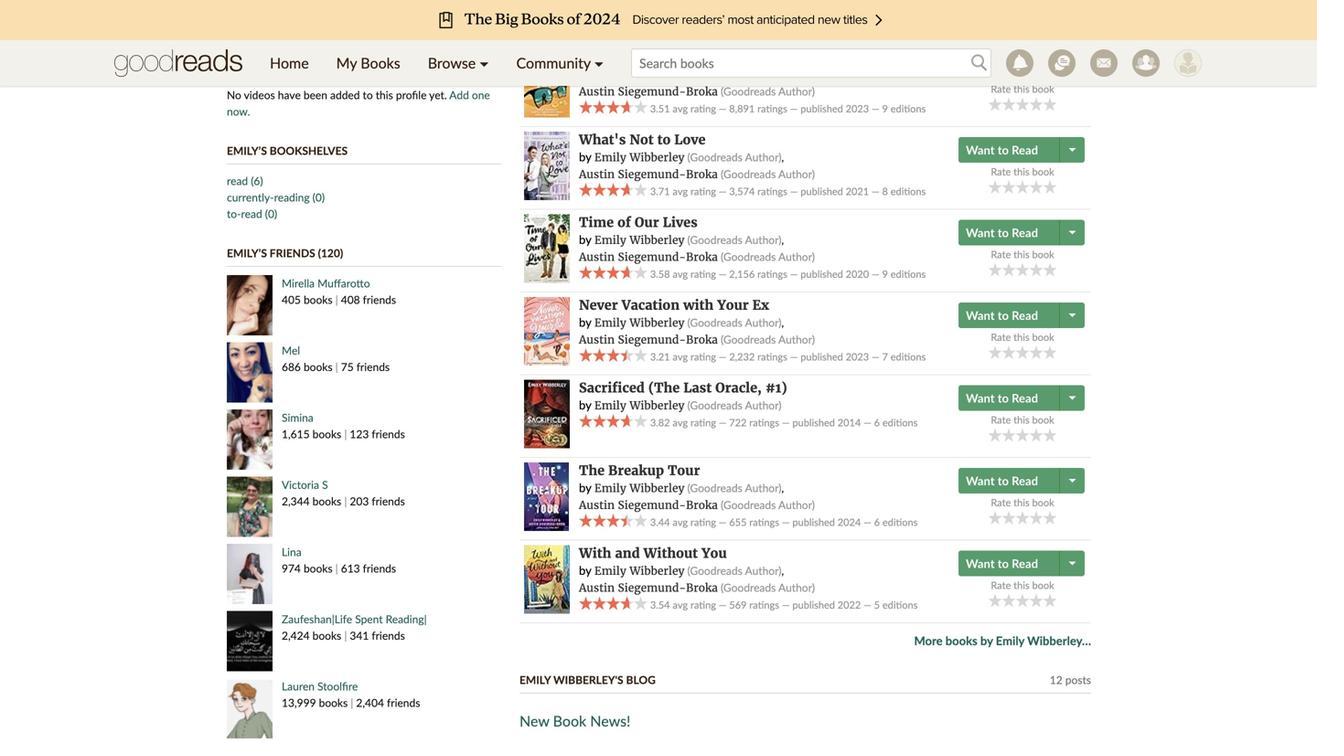 Task type: locate. For each thing, give the bounding box(es) containing it.
wibberley inside do i know you? by emily wibberley (goodreads author) , austin siegemund-broka (goodreads author)
[[630, 68, 685, 82]]

books down the mirella muffarotto link
[[304, 293, 333, 306]]

with
[[683, 297, 714, 314]]

austin siegemund-broka link up 3.71
[[579, 168, 718, 182]]

2 9 editions link from the top
[[882, 268, 926, 280]]

more books by emily wibberley…
[[914, 634, 1091, 648]]

friends right the 75
[[356, 360, 390, 374]]

book for never vacation with your ex
[[1032, 331, 1054, 344]]

by inside time of our lives by emily wibberley (goodreads author) , austin siegemund-broka (goodreads author)
[[579, 232, 592, 247]]

do i know you? heading
[[579, 49, 684, 65]]

friends down reading|
[[372, 629, 405, 643]]

published left 2021 on the right
[[801, 185, 843, 198]]

avg right "3.44"
[[673, 516, 688, 529]]

7 austin siegemund-broka link from the top
[[579, 581, 718, 596]]

5 read from the top
[[1012, 391, 1038, 406]]

with and without you by emily wibberley (goodreads author) , austin siegemund-broka (goodreads author)
[[579, 546, 815, 596]]

ratings right 569
[[749, 599, 779, 612]]

2 book from the top
[[1032, 166, 1054, 178]]

1 book from the top
[[1032, 83, 1054, 95]]

4 book from the top
[[1032, 331, 1054, 344]]

editions for never vacation with your ex
[[891, 351, 926, 363]]

books right 974
[[304, 562, 333, 575]]

avg for with
[[673, 351, 688, 363]]

5 rate this book from the top
[[991, 414, 1054, 426]]

rate for do i know you?
[[991, 83, 1011, 95]]

4 wibberley from the top
[[630, 316, 685, 330]]

▾
[[480, 54, 489, 72], [594, 54, 604, 72]]

203
[[350, 495, 369, 508]]

emily down the in the left bottom of the page
[[594, 482, 626, 496]]

published for sacrificed (the last oracle, #1)
[[792, 417, 835, 429]]

this
[[1014, 83, 1030, 95], [376, 88, 393, 102], [1014, 166, 1030, 178], [1014, 248, 1030, 261], [1014, 331, 1030, 344], [1014, 414, 1030, 426], [1014, 497, 1030, 509], [1014, 580, 1030, 592]]

austin inside with and without you by emily wibberley (goodreads author) , austin siegemund-broka (goodreads author)
[[579, 581, 615, 596]]

zaufeshan|life spent reading| link
[[282, 613, 427, 626]]

friends right 203
[[372, 495, 405, 508]]

author) up 8,891
[[745, 68, 782, 81]]

books inside victoria s 2,344 books | 203 friends
[[312, 495, 341, 508]]

editions for sacrificed (the last oracle, #1)
[[883, 417, 918, 429]]

editions for what's not to love
[[891, 185, 926, 198]]

6 emily wibberley link from the top
[[594, 482, 685, 496]]

add for new
[[456, 58, 476, 71]]

editions right 2024
[[883, 516, 918, 529]]

8,507
[[729, 20, 755, 32]]

siegemund- up "3.44"
[[618, 499, 686, 513]]

friends inside simina 1,615 books | 123 friends
[[372, 428, 405, 441]]

1 vertical spatial 6
[[874, 516, 880, 529]]

published for never vacation with your ex
[[801, 351, 843, 363]]

(the
[[648, 380, 680, 396]]

| left 203
[[344, 495, 347, 508]]

siegemund- up 3.71
[[618, 168, 686, 182]]

2 want to read from the top
[[966, 143, 1038, 157]]

(120)
[[318, 247, 343, 260]]

1 horizontal spatial (0)
[[313, 191, 325, 204]]

6 want from the top
[[966, 474, 995, 489]]

405
[[282, 293, 301, 306]]

Search books text field
[[631, 48, 992, 78]]

published for with and without you
[[792, 599, 835, 612]]

what's not to love heading
[[579, 132, 706, 148]]

3 want to read from the top
[[966, 226, 1038, 240]]

1 emily wibberley link from the top
[[594, 68, 685, 82]]

broka inside never vacation with your ex by emily wibberley (goodreads author) , austin siegemund-broka (goodreads author)
[[686, 333, 718, 347]]

friends inside lina 974 books | 613 friends
[[363, 562, 396, 575]]

ratings right "2,232"
[[757, 351, 787, 363]]

2,424
[[282, 629, 310, 643]]

4 want to read from the top
[[966, 308, 1038, 323]]

(goodreads up 8,507
[[721, 2, 776, 15]]

emily's down to-read (0) "link"
[[227, 247, 267, 260]]

2 want from the top
[[966, 143, 995, 157]]

want to read button for time of our lives
[[959, 220, 1062, 246]]

| inside lina 974 books | 613 friends
[[335, 562, 338, 575]]

2 read from the top
[[1012, 143, 1038, 157]]

(0) down currently-reading (0) link
[[265, 207, 277, 220]]

friends inside zaufeshan|life spent reading| 2,424 books | 341 friends
[[372, 629, 405, 643]]

0 vertical spatial 2023
[[846, 103, 869, 115]]

siegemund- up 3.51
[[618, 85, 686, 99]]

wibberley down you?
[[630, 68, 685, 82]]

emily inside never vacation with your ex by emily wibberley (goodreads author) , austin siegemund-broka (goodreads author)
[[594, 316, 626, 330]]

3 emily wibberley link from the top
[[594, 233, 685, 248]]

emily down i
[[594, 68, 626, 82]]

— left 5
[[864, 599, 872, 612]]

5 siegemund- from the top
[[618, 333, 686, 347]]

friends inside mel 686 books | 75 friends
[[356, 360, 390, 374]]

browse ▾
[[428, 54, 489, 72]]

0 vertical spatial new
[[479, 58, 501, 71]]

wibberley inside what's not to love by emily wibberley (goodreads author) , austin siegemund-broka (goodreads author)
[[630, 151, 685, 165]]

7 book from the top
[[1032, 580, 1054, 592]]

read for do i know you?
[[1012, 60, 1038, 75]]

editions up 8 editions link
[[891, 103, 926, 115]]

my books link
[[323, 40, 414, 86]]

broka up 3.21 avg rating — 2,232 ratings
[[686, 333, 718, 347]]

▾ inside popup button
[[480, 54, 489, 72]]

austin up i
[[579, 2, 615, 16]]

broka up 3.51 avg rating — 8,891 ratings
[[686, 85, 718, 99]]

6 editions link right 2024
[[874, 516, 918, 529]]

austin siegemund-broka link up 3.54
[[579, 581, 718, 596]]

▾ for community ▾
[[594, 54, 604, 72]]

3.82
[[650, 417, 670, 429]]

6 siegemund- from the top
[[618, 499, 686, 513]]

emily wibberley link for i
[[594, 68, 685, 82]]

2 austin siegemund-broka link from the top
[[579, 85, 718, 99]]

by down the in the left bottom of the page
[[579, 481, 592, 495]]

this for with and without you
[[1014, 580, 1030, 592]]

simina link
[[282, 411, 314, 424]]

sacrificed (the last oracle... image
[[524, 380, 570, 449]]

(goodreads up 8,891
[[721, 85, 776, 98]]

, inside do i know you? by emily wibberley (goodreads author) , austin siegemund-broka (goodreads author)
[[782, 68, 784, 81]]

broka
[[686, 2, 718, 16], [686, 85, 718, 99], [686, 168, 718, 182], [686, 250, 718, 264], [686, 333, 718, 347], [686, 499, 718, 513], [686, 581, 718, 596]]

3 broka from the top
[[686, 168, 718, 182]]

read for sacrificed (the last oracle, #1)
[[1012, 391, 1038, 406]]

, for do i know you?
[[782, 68, 784, 81]]

1 want from the top
[[966, 60, 995, 75]]

emily inside time of our lives by emily wibberley (goodreads author) , austin siegemund-broka (goodreads author)
[[594, 233, 626, 248]]

6 editions link for sacrificed (the last oracle, #1)
[[874, 417, 918, 429]]

emily left wibberley's
[[520, 674, 551, 687]]

home link
[[256, 40, 323, 86]]

editions for do i know you?
[[891, 103, 926, 115]]

2 want to read button from the top
[[959, 137, 1062, 163]]

5 book from the top
[[1032, 414, 1054, 426]]

3 read from the top
[[1012, 226, 1038, 240]]

friend requests image
[[1132, 49, 1160, 77]]

7 want from the top
[[966, 557, 995, 571]]

victoria s 2,344 books | 203 friends
[[282, 478, 405, 508]]

austin inside never vacation with your ex by emily wibberley (goodreads author) , austin siegemund-broka (goodreads author)
[[579, 333, 615, 347]]

add inside add one now.
[[449, 88, 469, 102]]

with and without you image
[[524, 546, 570, 614]]

6 editions link for the breakup tour
[[874, 516, 918, 529]]

emily inside with and without you by emily wibberley (goodreads author) , austin siegemund-broka (goodreads author)
[[594, 564, 626, 579]]

7 rate from the top
[[991, 580, 1011, 592]]

| inside simina 1,615 books | 123 friends
[[344, 428, 347, 441]]

1 vertical spatial 6 editions link
[[874, 516, 918, 529]]

rating up last
[[691, 351, 716, 363]]

Search for books to add to your shelves search field
[[631, 48, 992, 78]]

, inside with and without you by emily wibberley (goodreads author) , austin siegemund-broka (goodreads author)
[[782, 564, 784, 578]]

friends inside mirella muffarotto 405 books | 408 friends
[[363, 293, 396, 306]]

6 want to read button from the top
[[959, 468, 1062, 494]]

what's
[[579, 132, 626, 148]]

3 rate this book from the top
[[991, 248, 1054, 261]]

5
[[874, 599, 880, 612]]

never vacation with your ex heading
[[579, 297, 769, 314]]

1 , from the top
[[782, 68, 784, 81]]

videos
[[244, 88, 275, 102]]

zaufeshan|life spent reading| 2,424 books | 341 friends
[[282, 613, 427, 643]]

rate this book for with and without you
[[991, 580, 1054, 592]]

broka inside with and without you by emily wibberley (goodreads author) , austin siegemund-broka (goodreads author)
[[686, 581, 718, 596]]

rate for what's not to love
[[991, 166, 1011, 178]]

6 wibberley from the top
[[630, 482, 685, 496]]

wibberley
[[630, 68, 685, 82], [630, 151, 685, 165], [630, 233, 685, 248], [630, 316, 685, 330], [630, 399, 685, 413], [630, 482, 685, 496], [630, 564, 685, 579]]

victoria
[[282, 478, 319, 492]]

3.51
[[650, 103, 670, 115]]

0 vertical spatial 9
[[882, 103, 888, 115]]

0 vertical spatial 6
[[874, 417, 880, 429]]

1 vertical spatial emily's
[[227, 247, 267, 260]]

2020
[[846, 268, 869, 280]]

75
[[341, 360, 354, 374]]

avg right 3.94
[[673, 20, 688, 32]]

friends inside the lauren stoolfire 13,999 books | 2,404 friends
[[387, 697, 420, 710]]

friends
[[363, 293, 396, 306], [356, 360, 390, 374], [372, 428, 405, 441], [372, 495, 405, 508], [363, 562, 396, 575], [372, 629, 405, 643], [387, 697, 420, 710]]

read (6) link
[[227, 174, 263, 188]]

(goodreads up 2,156
[[721, 250, 776, 264]]

do i know you? image
[[524, 49, 570, 117]]

3 avg from the top
[[673, 185, 688, 198]]

1 vertical spatial add
[[449, 88, 469, 102]]

1 vertical spatial 9 editions link
[[882, 268, 926, 280]]

0 vertical spatial 6 editions link
[[874, 417, 918, 429]]

published for time of our lives
[[801, 268, 843, 280]]

to for time of our lives
[[998, 226, 1009, 240]]

published for the breakup tour
[[792, 516, 835, 529]]

2 6 editions link from the top
[[874, 516, 918, 529]]

0 vertical spatial add
[[456, 58, 476, 71]]

— left 655
[[719, 516, 727, 529]]

2 wibberley from the top
[[630, 151, 685, 165]]

published for do i know you?
[[801, 103, 843, 115]]

books
[[304, 293, 333, 306], [304, 360, 333, 374], [312, 428, 341, 441], [312, 495, 341, 508], [304, 562, 333, 575], [312, 629, 341, 643], [946, 634, 978, 648], [319, 697, 348, 710]]

2022
[[838, 599, 861, 612]]

avg right 3.51
[[673, 103, 688, 115]]

want to read for what's not to love
[[966, 143, 1038, 157]]

books inside mel 686 books | 75 friends
[[304, 360, 333, 374]]

lauren ... image
[[227, 679, 273, 739]]

editions right 2020
[[891, 268, 926, 280]]

6 want to read from the top
[[966, 474, 1038, 489]]

3 wibberley from the top
[[630, 233, 685, 248]]

7 broka from the top
[[686, 581, 718, 596]]

by inside do i know you? by emily wibberley (goodreads author) , austin siegemund-broka (goodreads author)
[[579, 67, 592, 82]]

4 rate from the top
[[991, 331, 1011, 344]]

book for do i know you?
[[1032, 83, 1054, 95]]

2 9 from the top
[[882, 268, 888, 280]]

broka inside the breakup tour by emily wibberley (goodreads author) , austin siegemund-broka (goodreads author)
[[686, 499, 718, 513]]

4 avg from the top
[[673, 268, 688, 280]]

stoolfire
[[317, 680, 358, 693]]

never vacation with your ex link
[[579, 297, 769, 314]]

siegemund- inside do i know you? by emily wibberley (goodreads author) , austin siegemund-broka (goodreads author)
[[618, 85, 686, 99]]

emily wibberley link down not
[[594, 151, 685, 165]]

emily down of
[[594, 233, 626, 248]]

editions
[[891, 103, 926, 115], [891, 185, 926, 198], [891, 268, 926, 280], [891, 351, 926, 363], [883, 417, 918, 429], [883, 516, 918, 529], [883, 599, 918, 612]]

5 want from the top
[[966, 391, 995, 406]]

8 avg from the top
[[673, 599, 688, 612]]

austin siegemund-broka link for tour
[[579, 499, 718, 513]]

, inside time of our lives by emily wibberley (goodreads author) , austin siegemund-broka (goodreads author)
[[782, 233, 784, 247]]

1 vertical spatial 9
[[882, 268, 888, 280]]

6 avg from the top
[[673, 417, 688, 429]]

wibberley inside the breakup tour by emily wibberley (goodreads author) , austin siegemund-broka (goodreads author)
[[630, 482, 685, 496]]

new
[[479, 58, 501, 71], [520, 712, 549, 730]]

4 rating from the top
[[691, 268, 716, 280]]

want to read for do i know you?
[[966, 60, 1038, 75]]

7 siegemund- from the top
[[618, 581, 686, 596]]

(goodreads down love
[[687, 151, 743, 164]]

1 9 from the top
[[882, 103, 888, 115]]

6 , from the top
[[782, 564, 784, 578]]

rate
[[991, 83, 1011, 95], [991, 166, 1011, 178], [991, 248, 1011, 261], [991, 331, 1011, 344], [991, 414, 1011, 426], [991, 497, 1011, 509], [991, 580, 1011, 592]]

rating for without
[[691, 599, 716, 612]]

6
[[874, 417, 880, 429], [874, 516, 880, 529]]

4 , from the top
[[782, 316, 784, 329]]

7 want to read button from the top
[[959, 551, 1062, 577]]

2023 for do i know you?
[[846, 103, 869, 115]]

new left book
[[520, 712, 549, 730]]

want
[[966, 60, 995, 75], [966, 143, 995, 157], [966, 226, 995, 240], [966, 308, 995, 323], [966, 391, 995, 406], [966, 474, 995, 489], [966, 557, 995, 571]]

emily's bookshelves
[[227, 144, 348, 157]]

6 read from the top
[[1012, 474, 1038, 489]]

read for time of our lives
[[1012, 226, 1038, 240]]

0 horizontal spatial new
[[479, 58, 501, 71]]

1 vertical spatial new
[[520, 712, 549, 730]]

8 rating from the top
[[691, 599, 716, 612]]

siegemund- up 3.58
[[618, 250, 686, 264]]

4 rate this book from the top
[[991, 331, 1054, 344]]

3 want from the top
[[966, 226, 995, 240]]

friends right 613
[[363, 562, 396, 575]]

0 vertical spatial 9 editions link
[[882, 103, 926, 115]]

12 posts link
[[1050, 674, 1091, 687]]

2,404
[[356, 697, 384, 710]]

read for the breakup tour
[[1012, 474, 1038, 489]]

5 rate from the top
[[991, 414, 1011, 426]]

to for never vacation with your ex
[[998, 308, 1009, 323]]

— left "8" at top right
[[872, 185, 880, 198]]

3 , from the top
[[782, 233, 784, 247]]

want to read for sacrificed (the last oracle, #1)
[[966, 391, 1038, 406]]

never vacation with your ex image
[[524, 297, 570, 366]]

books down zaufeshan|life
[[312, 629, 341, 643]]

3 want to read button from the top
[[959, 220, 1062, 246]]

9 for you?
[[882, 103, 888, 115]]

rate this book for do i know you?
[[991, 83, 1054, 95]]

7 wibberley from the top
[[630, 564, 685, 579]]

no videos have been added to this profile yet.
[[227, 88, 449, 102]]

rate this book for sacrificed (the last oracle, #1)
[[991, 414, 1054, 426]]

the breakup tour heading
[[579, 463, 700, 479]]

wibberley down what's not to love heading
[[630, 151, 685, 165]]

published left 2020
[[801, 268, 843, 280]]

austin down never
[[579, 333, 615, 347]]

6 austin siegemund-broka link from the top
[[579, 499, 718, 513]]

—                 published                2024               — 6 editions
[[779, 516, 918, 529]]

emily inside more books by emily wibberley… link
[[996, 634, 1025, 648]]

by down never
[[579, 315, 592, 330]]

— left 569
[[719, 599, 727, 612]]

rate this book for the breakup tour
[[991, 497, 1054, 509]]

(goodreads up the 3,574
[[721, 168, 776, 181]]

austin siegemund-broka link up the '3.21'
[[579, 333, 718, 347]]

want for do i know you?
[[966, 60, 995, 75]]

7 emily wibberley link from the top
[[594, 564, 685, 579]]

(0) right 'reading'
[[313, 191, 325, 204]]

(goodreads
[[721, 2, 776, 15], [687, 68, 743, 81], [721, 85, 776, 98], [687, 151, 743, 164], [721, 168, 776, 181], [687, 233, 743, 247], [721, 250, 776, 264], [687, 316, 743, 329], [721, 333, 776, 346], [687, 399, 743, 412], [687, 482, 743, 495], [721, 499, 776, 512], [687, 564, 743, 578], [721, 581, 776, 595]]

last
[[684, 380, 712, 396]]

broka up 3.58 avg rating — 2,156 ratings
[[686, 250, 718, 264]]

now.
[[227, 105, 250, 118]]

and
[[615, 546, 640, 562]]

2023 left 7
[[846, 351, 869, 363]]

sacrificed (the last oracle, #1) link
[[579, 380, 787, 396]]

6 rating from the top
[[691, 417, 716, 429]]

3.54 avg rating — 569 ratings
[[648, 599, 779, 612]]

with and without you heading
[[579, 546, 727, 562]]

1 wibberley from the top
[[630, 68, 685, 82]]

, for time of our lives
[[782, 233, 784, 247]]

mel link
[[282, 344, 300, 357]]

3 austin siegemund-broka link from the top
[[579, 168, 718, 182]]

ratings for time of our lives
[[757, 268, 787, 280]]

i
[[601, 49, 606, 65]]

read
[[227, 174, 248, 188], [241, 207, 262, 220]]

— down search for books to add to your shelves search box
[[872, 103, 880, 115]]

2 rate this book from the top
[[991, 166, 1054, 178]]

read
[[1012, 60, 1038, 75], [1012, 143, 1038, 157], [1012, 226, 1038, 240], [1012, 308, 1038, 323], [1012, 391, 1038, 406], [1012, 474, 1038, 489], [1012, 557, 1038, 571]]

wibberley up 3.82
[[630, 399, 685, 413]]

zaufesh... image
[[227, 611, 273, 672]]

1 read from the top
[[1012, 60, 1038, 75]]

rate this book for time of our lives
[[991, 248, 1054, 261]]

5 rating from the top
[[691, 351, 716, 363]]

rating up with
[[691, 268, 716, 280]]

avg right 3.54
[[673, 599, 688, 612]]

author) inside austin siegemund-broka (goodreads author)
[[778, 2, 815, 15]]

mirella... image
[[227, 275, 273, 336]]

lina 974 books | 613 friends
[[282, 546, 396, 575]]

add
[[456, 58, 476, 71], [449, 88, 469, 102]]

avg right the '3.21'
[[673, 351, 688, 363]]

emily down the with
[[594, 564, 626, 579]]

| left 613
[[335, 562, 338, 575]]

#1)
[[766, 380, 787, 396]]

9 up "8" at top right
[[882, 103, 888, 115]]

(goodreads up 3.58 avg rating — 2,156 ratings
[[687, 233, 743, 247]]

this for do i know you?
[[1014, 83, 1030, 95]]

this for sacrificed (the last oracle, #1)
[[1014, 414, 1030, 426]]

2 2023 from the top
[[846, 351, 869, 363]]

editions right "8" at top right
[[891, 185, 926, 198]]

0 horizontal spatial (0)
[[265, 207, 277, 220]]

emily down the sacrificed at the left of page
[[594, 399, 626, 413]]

my group discussions image
[[1048, 49, 1076, 77]]

3 siegemund- from the top
[[618, 168, 686, 182]]

4 emily wibberley link from the top
[[594, 316, 685, 330]]

books inside lina 974 books | 613 friends
[[304, 562, 333, 575]]

ratings
[[757, 20, 787, 32], [757, 103, 787, 115], [757, 185, 787, 198], [757, 268, 787, 280], [757, 351, 787, 363], [749, 417, 779, 429], [749, 516, 779, 529], [749, 599, 779, 612]]

by inside what's not to love by emily wibberley (goodreads author) , austin siegemund-broka (goodreads author)
[[579, 150, 592, 164]]

, inside what's not to love by emily wibberley (goodreads author) , austin siegemund-broka (goodreads author)
[[782, 151, 784, 164]]

notifications image
[[1006, 49, 1034, 77]]

austin down 'time'
[[579, 250, 615, 264]]

1 broka from the top
[[686, 2, 718, 16]]

emily's
[[227, 144, 267, 157], [227, 247, 267, 260]]

menu
[[256, 40, 617, 86]]

1 emily's from the top
[[227, 144, 267, 157]]

victoria s image
[[227, 477, 273, 537]]

lina image
[[227, 544, 273, 605]]

7 read from the top
[[1012, 557, 1038, 571]]

4 read from the top
[[1012, 308, 1038, 323]]

rate this book for what's not to love
[[991, 166, 1054, 178]]

avg for to
[[673, 185, 688, 198]]

4 want from the top
[[966, 308, 995, 323]]

siegemund- inside with and without you by emily wibberley (goodreads author) , austin siegemund-broka (goodreads author)
[[618, 581, 686, 596]]

, inside never vacation with your ex by emily wibberley (goodreads author) , austin siegemund-broka (goodreads author)
[[782, 316, 784, 329]]

emily wibberley link up 3.82
[[594, 399, 685, 413]]

2 emily wibberley link from the top
[[594, 151, 685, 165]]

1 horizontal spatial ▾
[[594, 54, 604, 72]]

3 rating from the top
[[691, 185, 716, 198]]

5 austin siegemund-broka link from the top
[[579, 333, 718, 347]]

more
[[914, 634, 943, 648]]

broka inside do i know you? by emily wibberley (goodreads author) , austin siegemund-broka (goodreads author)
[[686, 85, 718, 99]]

books down stoolfire
[[319, 697, 348, 710]]

1 9 editions link from the top
[[882, 103, 926, 115]]

siegemund-
[[618, 2, 686, 16], [618, 85, 686, 99], [618, 168, 686, 182], [618, 250, 686, 264], [618, 333, 686, 347], [618, 499, 686, 513], [618, 581, 686, 596]]

wibberley inside never vacation with your ex by emily wibberley (goodreads author) , austin siegemund-broka (goodreads author)
[[630, 316, 685, 330]]

2024
[[838, 516, 861, 529]]

| inside mel 686 books | 75 friends
[[335, 360, 338, 374]]

(0)
[[313, 191, 325, 204], [265, 207, 277, 220]]

austin
[[579, 2, 615, 16], [579, 85, 615, 99], [579, 168, 615, 182], [579, 250, 615, 264], [579, 333, 615, 347], [579, 499, 615, 513], [579, 581, 615, 596]]

emily's friends (120)
[[227, 247, 343, 260]]

wibberley down vacation
[[630, 316, 685, 330]]

9 editions link for you?
[[882, 103, 926, 115]]

3 rate from the top
[[991, 248, 1011, 261]]

without
[[644, 546, 698, 562]]

1 want to read from the top
[[966, 60, 1038, 75]]

3.71 avg rating — 3,574 ratings
[[648, 185, 787, 198]]

— down search books text field
[[790, 103, 798, 115]]

austin inside do i know you? by emily wibberley (goodreads author) , austin siegemund-broka (goodreads author)
[[579, 85, 615, 99]]

not
[[630, 132, 654, 148]]

408
[[341, 293, 360, 306]]

2 siegemund- from the top
[[618, 85, 686, 99]]

1 6 from the top
[[874, 417, 880, 429]]

your
[[717, 297, 749, 314]]

9 editions link right 2020
[[882, 268, 926, 280]]

time of our lives image
[[524, 214, 570, 283]]

0 horizontal spatial ▾
[[480, 54, 489, 72]]

avg right 3.58
[[673, 268, 688, 280]]

editions for time of our lives
[[891, 268, 926, 280]]

7 austin from the top
[[579, 581, 615, 596]]

1 rating from the top
[[691, 20, 716, 32]]

by down the sacrificed at the left of page
[[579, 398, 592, 413]]

of
[[618, 214, 631, 231]]

with
[[579, 546, 611, 562]]

austin siegemund-broka link for to
[[579, 168, 718, 182]]

2023 down search for books to add to your shelves search box
[[846, 103, 869, 115]]

2 rating from the top
[[691, 103, 716, 115]]

1 siegemund- from the top
[[618, 2, 686, 16]]

this for time of our lives
[[1014, 248, 1030, 261]]

1 rate this book from the top
[[991, 83, 1054, 95]]

editions for the breakup tour
[[883, 516, 918, 529]]

emily wibberley's blog
[[520, 674, 656, 687]]

author) down search for books to add to your shelves search box
[[778, 85, 815, 98]]

books inside mirella muffarotto 405 books | 408 friends
[[304, 293, 333, 306]]

austin siegemund-broka link up "3.44"
[[579, 499, 718, 513]]

▾ inside dropdown button
[[594, 54, 604, 72]]

want to read for never vacation with your ex
[[966, 308, 1038, 323]]

siegemund- inside never vacation with your ex by emily wibberley (goodreads author) , austin siegemund-broka (goodreads author)
[[618, 333, 686, 347]]

emily's for emily's bookshelves
[[227, 144, 267, 157]]

avg for without
[[673, 599, 688, 612]]

1 vertical spatial 2023
[[846, 351, 869, 363]]

5 , from the top
[[782, 482, 784, 495]]

0 vertical spatial emily's
[[227, 144, 267, 157]]

6 rate this book from the top
[[991, 497, 1054, 509]]

— left 2,156
[[719, 268, 727, 280]]

rating for with
[[691, 351, 716, 363]]

siegemund- up 3.94
[[618, 2, 686, 16]]

4 want to read button from the top
[[959, 303, 1062, 329]]

want to read button for the breakup tour
[[959, 468, 1062, 494]]

1 6 editions link from the top
[[874, 417, 918, 429]]

book
[[1032, 83, 1054, 95], [1032, 166, 1054, 178], [1032, 248, 1054, 261], [1032, 331, 1054, 344], [1032, 414, 1054, 426], [1032, 497, 1054, 509], [1032, 580, 1054, 592]]

broka up the 3.71 avg rating — 3,574 ratings
[[686, 168, 718, 182]]

author)
[[778, 2, 815, 15], [745, 68, 782, 81], [778, 85, 815, 98], [745, 151, 782, 164], [778, 168, 815, 181], [745, 233, 782, 247], [778, 250, 815, 264], [745, 316, 782, 329], [778, 333, 815, 346], [745, 399, 782, 412], [745, 482, 782, 495], [778, 499, 815, 512], [745, 564, 782, 578], [778, 581, 815, 595]]

want for time of our lives
[[966, 226, 995, 240]]

5 wibberley from the top
[[630, 399, 685, 413]]

2 rate from the top
[[991, 166, 1011, 178]]

to-
[[227, 207, 241, 220]]

emily's up "read (6)" link
[[227, 144, 267, 157]]

3 book from the top
[[1032, 248, 1054, 261]]

| inside mirella muffarotto 405 books | 408 friends
[[335, 293, 338, 306]]

add one now. link
[[227, 88, 490, 118]]

avg right 3.71
[[673, 185, 688, 198]]

4 austin from the top
[[579, 250, 615, 264]]

4 siegemund- from the top
[[618, 250, 686, 264]]

7 avg from the top
[[673, 516, 688, 529]]

austin down i
[[579, 85, 615, 99]]

—
[[719, 20, 727, 32], [790, 20, 798, 32], [719, 103, 727, 115], [790, 103, 798, 115], [872, 103, 880, 115], [719, 185, 727, 198], [790, 185, 798, 198], [872, 185, 880, 198], [719, 268, 727, 280], [790, 268, 798, 280], [872, 268, 880, 280], [719, 351, 727, 363], [790, 351, 798, 363], [872, 351, 880, 363], [719, 417, 727, 429], [782, 417, 790, 429], [864, 417, 872, 429], [719, 516, 727, 529], [782, 516, 790, 529], [864, 516, 872, 529], [719, 599, 727, 612], [782, 599, 790, 612], [864, 599, 872, 612]]

— right 2020
[[872, 268, 880, 280]]

blog
[[626, 674, 656, 687]]

5 want to read button from the top
[[959, 386, 1062, 411]]

emily wibberley link for of
[[594, 233, 685, 248]]

6 rate from the top
[[991, 497, 1011, 509]]

9 editions link
[[882, 103, 926, 115], [882, 268, 926, 280]]

this for never vacation with your ex
[[1014, 331, 1030, 344]]

books down the s
[[312, 495, 341, 508]]

8
[[882, 185, 888, 198]]

, inside the breakup tour by emily wibberley (goodreads author) , austin siegemund-broka (goodreads author)
[[782, 482, 784, 495]]



Task type: vqa. For each thing, say whether or not it's contained in the screenshot.
Rate this book for Time of Our Lives
yes



Task type: describe. For each thing, give the bounding box(es) containing it.
reading|
[[386, 613, 427, 626]]

sacrificed
[[579, 380, 645, 396]]

added
[[330, 88, 360, 102]]

book for the breakup tour
[[1032, 497, 1054, 509]]

ratings for what's not to love
[[757, 185, 787, 198]]

— down #1)
[[782, 417, 790, 429]]

profile
[[396, 88, 427, 102]]

to for do i know you?
[[998, 60, 1009, 75]]

| inside victoria s 2,344 books | 203 friends
[[344, 495, 347, 508]]

lauren stoolfire link
[[282, 680, 358, 693]]

want to read button for what's not to love
[[959, 137, 1062, 163]]

author) up —                 published                2020               — 9 editions
[[778, 250, 815, 264]]

siegemund- inside time of our lives by emily wibberley (goodreads author) , austin siegemund-broka (goodreads author)
[[618, 250, 686, 264]]

— left the 3,574
[[719, 185, 727, 198]]

add for one
[[449, 88, 469, 102]]

published left 2019
[[801, 20, 843, 32]]

rate for time of our lives
[[991, 248, 1011, 261]]

— right 2014
[[864, 417, 872, 429]]

2019
[[846, 20, 869, 32]]

(goodreads up 569
[[721, 581, 776, 595]]

never vacation with your ex by emily wibberley (goodreads author) , austin siegemund-broka (goodreads author)
[[579, 297, 815, 347]]

— left 7
[[872, 351, 880, 363]]

with and without you link
[[579, 546, 727, 562]]

(goodreads up 655
[[721, 499, 776, 512]]

ratings right 8,507
[[757, 20, 787, 32]]

books inside simina 1,615 books | 123 friends
[[312, 428, 341, 441]]

emily inside sacrificed (the last oracle, #1) by emily wibberley (goodreads author)
[[594, 399, 626, 413]]

advertisement element
[[227, 0, 501, 38]]

ruby anderson image
[[1174, 49, 1202, 77]]

this for the breakup tour
[[1014, 497, 1030, 509]]

our
[[635, 214, 659, 231]]

1 vertical spatial read
[[241, 207, 262, 220]]

—                 published                2021               — 8 editions
[[787, 185, 926, 198]]

spent
[[355, 613, 383, 626]]

2,156
[[729, 268, 755, 280]]

rate for with and without you
[[991, 580, 1011, 592]]

to for sacrificed (the last oracle, #1)
[[998, 391, 1009, 406]]

time of our lives by emily wibberley (goodreads author) , austin siegemund-broka (goodreads author)
[[579, 214, 815, 264]]

my books
[[336, 54, 400, 72]]

— right 2,156
[[790, 268, 798, 280]]

ratings for never vacation with your ex
[[757, 351, 787, 363]]

rating for last
[[691, 417, 716, 429]]

do i know you? by emily wibberley (goodreads author) , austin siegemund-broka (goodreads author)
[[579, 49, 815, 99]]

editions for with and without you
[[883, 599, 918, 612]]

1 vertical spatial (0)
[[265, 207, 277, 220]]

books inside the lauren stoolfire 13,999 books | 2,404 friends
[[319, 697, 348, 710]]

— right the 3,574
[[790, 185, 798, 198]]

6 for sacrificed (the last oracle, #1)
[[874, 417, 880, 429]]

s
[[322, 478, 328, 492]]

inbox image
[[1090, 49, 1118, 77]]

mirella muffarotto link
[[282, 277, 370, 290]]

5 emily wibberley link from the top
[[594, 399, 685, 413]]

, for what's not to love
[[782, 151, 784, 164]]

1 austin siegemund-broka link from the top
[[579, 2, 718, 16]]

— left the 722
[[719, 417, 727, 429]]

(goodreads up 3.51 avg rating — 8,891 ratings
[[687, 68, 743, 81]]

books right more
[[946, 634, 978, 648]]

home
[[270, 54, 309, 72]]

want to read button for never vacation with your ex
[[959, 303, 1062, 329]]

3,574
[[729, 185, 755, 198]]

what's not to love link
[[579, 132, 706, 148]]

want for the breakup tour
[[966, 474, 995, 489]]

author) up #1)
[[778, 333, 815, 346]]

wibberley inside time of our lives by emily wibberley (goodreads author) , austin siegemund-broka (goodreads author)
[[630, 233, 685, 248]]

emily inside do i know you? by emily wibberley (goodreads author) , austin siegemund-broka (goodreads author)
[[594, 68, 626, 82]]

— left "2,232"
[[719, 351, 727, 363]]

emily wibberley link for not
[[594, 151, 685, 165]]

emily wibberley's blog link
[[520, 674, 656, 687]]

oracle,
[[715, 380, 762, 396]]

austin siegemund-broka link for with
[[579, 333, 718, 347]]

author) inside sacrificed (the last oracle, #1) by emily wibberley (goodreads author)
[[745, 399, 782, 412]]

simina 1,615 books | 123 friends
[[282, 411, 405, 441]]

mirella
[[282, 277, 315, 290]]

books
[[361, 54, 400, 72]]

victoria s link
[[282, 478, 328, 492]]

siegemund- inside the breakup tour by emily wibberley (goodreads author) , austin siegemund-broka (goodreads author)
[[618, 499, 686, 513]]

you?
[[652, 49, 684, 65]]

siegemund- inside what's not to love by emily wibberley (goodreads author) , austin siegemund-broka (goodreads author)
[[618, 168, 686, 182]]

(goodreads up "2,232"
[[721, 333, 776, 346]]

— left 8,507
[[719, 20, 727, 32]]

want for with and without you
[[966, 557, 995, 571]]

— right 2024
[[864, 516, 872, 529]]

rating for know
[[691, 103, 716, 115]]

austin siegemund-broka link for our
[[579, 250, 718, 264]]

community ▾ button
[[503, 40, 617, 86]]

wibberley inside with and without you by emily wibberley (goodreads author) , austin siegemund-broka (goodreads author)
[[630, 564, 685, 579]]

author) up —                 published                2021               — 8 editions
[[778, 168, 815, 181]]

(goodreads up 3.44 avg rating — 655 ratings
[[687, 482, 743, 495]]

if i'm being honest image
[[524, 0, 570, 35]]

emily wibberley link for vacation
[[594, 316, 685, 330]]

the breakup tour by emily wibberley (goodreads author) , austin siegemund-broka (goodreads author)
[[579, 463, 815, 513]]

by inside the breakup tour by emily wibberley (goodreads author) , austin siegemund-broka (goodreads author)
[[579, 481, 592, 495]]

the breakup tour link
[[579, 463, 700, 479]]

3.71
[[650, 185, 670, 198]]

published for what's not to love
[[801, 185, 843, 198]]

want to read button for do i know you?
[[959, 55, 1062, 80]]

new book news!
[[520, 712, 631, 730]]

to inside what's not to love by emily wibberley (goodreads author) , austin siegemund-broka (goodreads author)
[[657, 132, 671, 148]]

0 vertical spatial (0)
[[313, 191, 325, 204]]

author) up 655
[[745, 482, 782, 495]]

want for never vacation with your ex
[[966, 308, 995, 323]]

3.21
[[650, 351, 670, 363]]

9 for lives
[[882, 268, 888, 280]]

want to read button for with and without you
[[959, 551, 1062, 577]]

, for with and without you
[[782, 564, 784, 578]]

videos link
[[227, 58, 267, 71]]

lina link
[[282, 546, 302, 559]]

wibberley inside sacrificed (the last oracle, #1) by emily wibberley (goodreads author)
[[630, 399, 685, 413]]

rate for sacrificed (the last oracle, #1)
[[991, 414, 1011, 426]]

book for sacrificed (the last oracle, #1)
[[1032, 414, 1054, 426]]

book
[[553, 712, 586, 730]]

austin inside what's not to love by emily wibberley (goodreads author) , austin siegemund-broka (goodreads author)
[[579, 168, 615, 182]]

the breakup tour image
[[524, 463, 569, 531]]

974
[[282, 562, 301, 575]]

currently-reading (0) link
[[227, 191, 325, 204]]

ex
[[752, 297, 769, 314]]

3.94
[[650, 20, 670, 32]]

what's not to love image
[[524, 132, 570, 200]]

ratings for with and without you
[[749, 599, 779, 612]]

— right 655
[[782, 516, 790, 529]]

123
[[350, 428, 369, 441]]

avg for know
[[673, 103, 688, 115]]

12 posts
[[1050, 674, 1091, 687]]

want to read button for sacrificed (the last oracle, #1)
[[959, 386, 1062, 411]]

avg for our
[[673, 268, 688, 280]]

time of our lives heading
[[579, 214, 698, 231]]

bookshelves
[[270, 144, 348, 157]]

13,999
[[282, 697, 316, 710]]

more books by emily wibberley… link
[[914, 633, 1091, 649]]

rate for never vacation with your ex
[[991, 331, 1011, 344]]

book for time of our lives
[[1032, 248, 1054, 261]]

the
[[579, 463, 605, 479]]

never
[[579, 297, 618, 314]]

emily inside the breakup tour by emily wibberley (goodreads author) , austin siegemund-broka (goodreads author)
[[594, 482, 626, 496]]

sacrificed (the last oracle, #1) heading
[[579, 380, 787, 396]]

to for with and without you
[[998, 557, 1009, 571]]

broka inside what's not to love by emily wibberley (goodreads author) , austin siegemund-broka (goodreads author)
[[686, 168, 718, 182]]

author) up —                 published                2024               — 6 editions
[[778, 499, 815, 512]]

by inside sacrificed (the last oracle, #1) by emily wibberley (goodreads author)
[[579, 398, 592, 413]]

books inside zaufeshan|life spent reading| 2,424 books | 341 friends
[[312, 629, 341, 643]]

austin siegemund-broka (goodreads author)
[[579, 2, 815, 16]]

author) up 569
[[745, 564, 782, 578]]

this for what's not to love
[[1014, 166, 1030, 178]]

want for sacrificed (the last oracle, #1)
[[966, 391, 995, 406]]

▾ for browse ▾
[[480, 54, 489, 72]]

(6)
[[251, 174, 263, 188]]

book for with and without you
[[1032, 580, 1054, 592]]

9 editions link for lives
[[882, 268, 926, 280]]

mel 686 books | 75 friends
[[282, 344, 390, 374]]

3.51 avg rating — 8,891 ratings
[[648, 103, 787, 115]]

0 vertical spatial read
[[227, 174, 248, 188]]

browse
[[428, 54, 476, 72]]

(goodreads down you
[[687, 564, 743, 578]]

2,344
[[282, 495, 310, 508]]

friends inside victoria s 2,344 books | 203 friends
[[372, 495, 405, 508]]

austin inside the breakup tour by emily wibberley (goodreads author) , austin siegemund-broka (goodreads author)
[[579, 499, 615, 513]]

author) up the 3,574
[[745, 151, 782, 164]]

| inside the lauren stoolfire 13,999 books | 2,404 friends
[[351, 697, 353, 710]]

austin inside time of our lives by emily wibberley (goodreads author) , austin siegemund-broka (goodreads author)
[[579, 250, 615, 264]]

rate this book for never vacation with your ex
[[991, 331, 1054, 344]]

do i know you? link
[[579, 49, 684, 65]]

1 avg from the top
[[673, 20, 688, 32]]

rating for to
[[691, 185, 716, 198]]

new book news! link
[[520, 712, 631, 730]]

vacation
[[622, 297, 680, 314]]

read for never vacation with your ex
[[1012, 308, 1038, 323]]

lauren
[[282, 680, 315, 693]]

author) up '—                 published                2022               — 5 editions'
[[778, 581, 815, 595]]

3.94 avg rating — 8,507 ratings
[[648, 20, 787, 32]]

what's not to love by emily wibberley (goodreads author) , austin siegemund-broka (goodreads author)
[[579, 132, 815, 182]]

655
[[729, 516, 747, 529]]

(goodreads inside austin siegemund-broka (goodreads author)
[[721, 2, 776, 15]]

read (6) currently-reading (0) to-read (0)
[[227, 174, 325, 220]]

| inside zaufeshan|life spent reading| 2,424 books | 341 friends
[[344, 629, 347, 643]]

8 editions link
[[882, 185, 926, 198]]

by right more
[[980, 634, 993, 648]]

simina image
[[227, 410, 273, 470]]

2014
[[838, 417, 861, 429]]

to for the breakup tour
[[998, 474, 1009, 489]]

— right 569
[[782, 599, 790, 612]]

—                 published                2022               — 5 editions
[[779, 599, 918, 612]]

1 horizontal spatial new
[[520, 712, 549, 730]]

avg for tour
[[673, 516, 688, 529]]

to for what's not to love
[[998, 143, 1009, 157]]

emily inside what's not to love by emily wibberley (goodreads author) , austin siegemund-broka (goodreads author)
[[594, 151, 626, 165]]

mel image
[[227, 343, 273, 403]]

722
[[729, 417, 747, 429]]

— left 8,891
[[719, 103, 727, 115]]

7
[[882, 351, 888, 363]]

1 austin from the top
[[579, 2, 615, 16]]

want for what's not to love
[[966, 143, 995, 157]]

broka inside time of our lives by emily wibberley (goodreads author) , austin siegemund-broka (goodreads author)
[[686, 250, 718, 264]]

rate for the breakup tour
[[991, 497, 1011, 509]]

(goodreads inside sacrificed (the last oracle, #1) by emily wibberley (goodreads author)
[[687, 399, 743, 412]]

2023 for never vacation with your ex
[[846, 351, 869, 363]]

2021
[[846, 185, 869, 198]]

by inside never vacation with your ex by emily wibberley (goodreads author) , austin siegemund-broka (goodreads author)
[[579, 315, 592, 330]]

—                 published                2014               — 6 editions
[[779, 417, 918, 429]]

want to read for the breakup tour
[[966, 474, 1038, 489]]

569
[[729, 599, 747, 612]]

6 for the breakup tour
[[874, 516, 880, 529]]

austin siegemund-broka link for without
[[579, 581, 718, 596]]

by inside with and without you by emily wibberley (goodreads author) , austin siegemund-broka (goodreads author)
[[579, 564, 592, 578]]

yet.
[[429, 88, 447, 102]]

emily wibberley link for breakup
[[594, 482, 685, 496]]

—                 published                2019
[[787, 20, 869, 32]]

avg for last
[[673, 417, 688, 429]]

one
[[472, 88, 490, 102]]

add new link
[[456, 58, 501, 71]]

— right "2,232"
[[790, 351, 798, 363]]

— up search books text field
[[790, 20, 798, 32]]

to-read (0) link
[[227, 207, 277, 220]]

want to read for with and without you
[[966, 557, 1038, 571]]

want to read for time of our lives
[[966, 226, 1038, 240]]

book for what's not to love
[[1032, 166, 1054, 178]]

8,891
[[729, 103, 755, 115]]

read for with and without you
[[1012, 557, 1038, 571]]

currently-
[[227, 191, 274, 204]]

author) up 2,156
[[745, 233, 782, 247]]

author) down ex
[[745, 316, 782, 329]]

3.82 avg rating — 722 ratings
[[648, 417, 779, 429]]

wibberley's
[[553, 674, 623, 687]]

my
[[336, 54, 357, 72]]

ratings for the breakup tour
[[749, 516, 779, 529]]

sacrificed (the last oracle, #1) by emily wibberley (goodreads author)
[[579, 380, 787, 413]]

(goodreads down with
[[687, 316, 743, 329]]

menu containing home
[[256, 40, 617, 86]]

community ▾
[[516, 54, 604, 72]]



